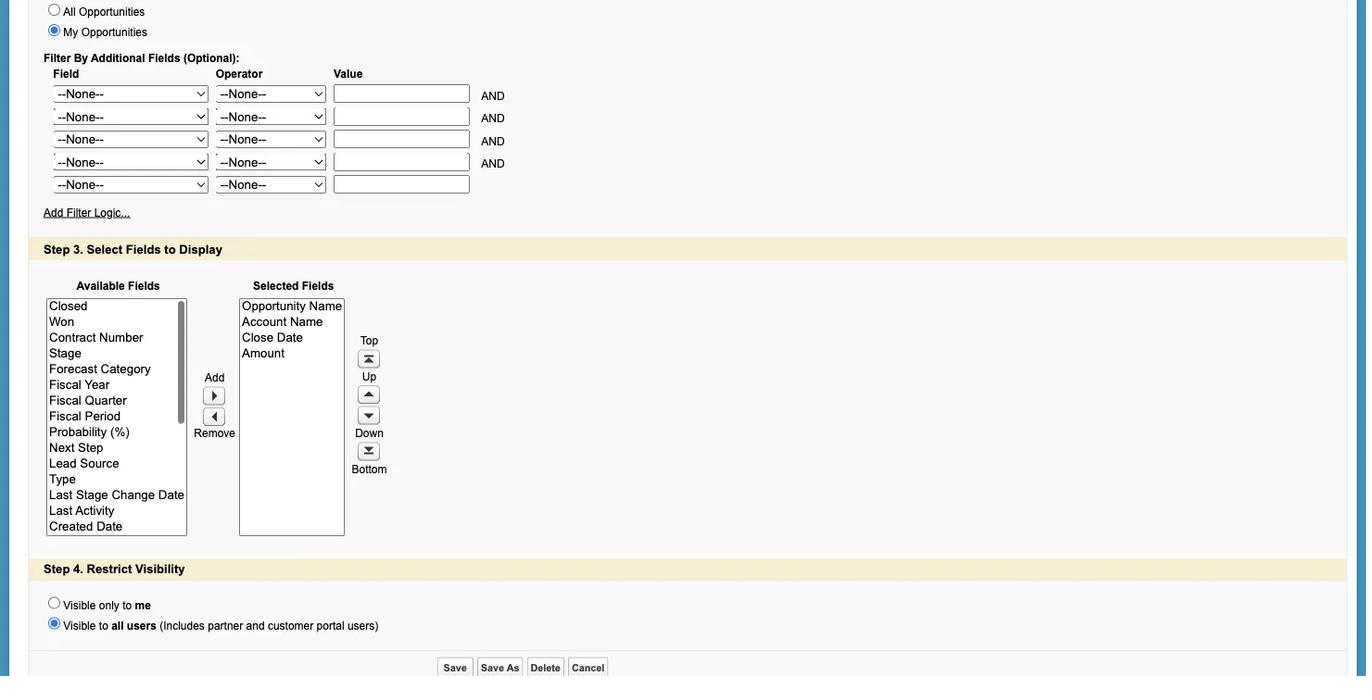 Task type: vqa. For each thing, say whether or not it's contained in the screenshot.
View Name:
no



Task type: locate. For each thing, give the bounding box(es) containing it.
all opportunities
[[63, 6, 145, 18]]

selected fields
[[253, 280, 334, 292]]

None text field
[[334, 107, 470, 126], [334, 152, 470, 172], [334, 175, 470, 194], [334, 107, 470, 126], [334, 152, 470, 172], [334, 175, 470, 194]]

0 horizontal spatial to
[[99, 620, 108, 632]]

None submit
[[437, 658, 474, 677], [477, 658, 523, 677], [568, 658, 608, 677], [437, 658, 474, 677], [477, 658, 523, 677], [568, 658, 608, 677]]

add left logic...
[[44, 206, 63, 219]]

filter
[[44, 52, 71, 64], [66, 206, 91, 219]]

step 3. select fields to display
[[44, 242, 222, 256]]

1 horizontal spatial to
[[122, 599, 132, 612]]

0 horizontal spatial add
[[44, 206, 63, 219]]

None radio
[[48, 618, 60, 630]]

add image
[[203, 387, 225, 406]]

1 visible from the top
[[63, 599, 96, 612]]

1 step from the top
[[44, 242, 70, 256]]

step left 4.
[[44, 563, 70, 577]]

2 vertical spatial to
[[99, 620, 108, 632]]

visible down the visible only to me
[[63, 620, 96, 632]]

None text field
[[334, 84, 470, 103], [334, 130, 470, 149], [334, 84, 470, 103], [334, 130, 470, 149]]

users
[[127, 620, 157, 632]]

down image
[[358, 407, 380, 425]]

opportunities up my opportunities
[[79, 6, 145, 18]]

None radio
[[48, 597, 60, 609]]

add up add image
[[205, 372, 225, 384]]

(optional):
[[183, 52, 240, 64]]

0 vertical spatial visible
[[63, 599, 96, 612]]

0 vertical spatial filter
[[44, 52, 71, 64]]

add
[[44, 206, 63, 219], [205, 372, 225, 384]]

my opportunities
[[63, 26, 147, 38]]

select
[[87, 242, 123, 256]]

additional
[[91, 52, 145, 64]]

fields down step 3. select fields to display
[[128, 280, 160, 292]]

bottom image
[[358, 443, 380, 461]]

filter up field
[[44, 52, 71, 64]]

step left "3."
[[44, 242, 70, 256]]

all
[[63, 6, 76, 18]]

fields right select
[[126, 242, 161, 256]]

0 vertical spatial to
[[164, 242, 176, 256]]

2 horizontal spatial to
[[164, 242, 176, 256]]

filter left logic...
[[66, 206, 91, 219]]

opportunities for my opportunities
[[81, 26, 147, 38]]

opportunities
[[79, 6, 145, 18], [81, 26, 147, 38]]

step
[[44, 242, 70, 256], [44, 563, 70, 577]]

fields
[[148, 52, 180, 64], [126, 242, 161, 256], [128, 280, 160, 292], [302, 280, 334, 292]]

0 vertical spatial add
[[44, 206, 63, 219]]

1 vertical spatial filter
[[66, 206, 91, 219]]

visibility
[[135, 563, 185, 577]]

1 horizontal spatial add
[[205, 372, 225, 384]]

(includes
[[160, 620, 205, 632]]

step for step 4. restrict visibility
[[44, 563, 70, 577]]

portal
[[317, 620, 344, 632]]

fields right additional on the left top
[[148, 52, 180, 64]]

0 vertical spatial opportunities
[[79, 6, 145, 18]]

1 vertical spatial step
[[44, 563, 70, 577]]

to left all
[[99, 620, 108, 632]]

2 step from the top
[[44, 563, 70, 577]]

to
[[164, 242, 176, 256], [122, 599, 132, 612], [99, 620, 108, 632]]

1 vertical spatial add
[[205, 372, 225, 384]]

visible
[[63, 599, 96, 612], [63, 620, 96, 632]]

visible left only
[[63, 599, 96, 612]]

by
[[74, 52, 88, 64]]

step for step 3. select fields to display
[[44, 242, 70, 256]]

top
[[360, 335, 378, 347]]

2 visible from the top
[[63, 620, 96, 632]]

My Opportunities radio
[[48, 24, 60, 36]]

only
[[99, 599, 119, 612]]

1 vertical spatial visible
[[63, 620, 96, 632]]

None button
[[527, 658, 564, 677]]

1 vertical spatial opportunities
[[81, 26, 147, 38]]

1 vertical spatial to
[[122, 599, 132, 612]]

opportunities for all opportunities
[[79, 6, 145, 18]]

to left display
[[164, 242, 176, 256]]

opportunities down all opportunities
[[81, 26, 147, 38]]

to left me
[[122, 599, 132, 612]]

operator
[[216, 68, 263, 80]]

and
[[481, 89, 505, 102], [481, 112, 505, 124], [481, 135, 505, 147], [481, 157, 505, 170]]

bottom
[[352, 463, 387, 476]]

0 vertical spatial step
[[44, 242, 70, 256]]



Task type: describe. For each thing, give the bounding box(es) containing it.
All Opportunities radio
[[48, 4, 60, 16]]

users)
[[348, 620, 378, 632]]

add for add filter logic...
[[44, 206, 63, 219]]

all
[[111, 620, 124, 632]]

customer
[[268, 620, 314, 632]]

field
[[53, 68, 79, 80]]

remove image
[[203, 408, 225, 426]]

step 4. restrict visibility
[[44, 563, 185, 577]]

my
[[63, 26, 78, 38]]

up image
[[358, 386, 380, 404]]

and
[[246, 620, 265, 632]]

filter by additional fields (optional):
[[44, 52, 240, 64]]

partner
[[208, 620, 243, 632]]

4 and from the top
[[481, 157, 505, 170]]

down
[[355, 427, 384, 440]]

logic...
[[94, 206, 130, 219]]

me
[[135, 599, 151, 612]]

restrict
[[87, 563, 132, 577]]

top image
[[358, 350, 380, 368]]

available
[[77, 280, 125, 292]]

available fields
[[77, 280, 160, 292]]

visible to all users (includes partner and customer portal users)
[[63, 620, 378, 632]]

display
[[179, 242, 222, 256]]

value
[[334, 68, 363, 80]]

selected
[[253, 280, 299, 292]]

up
[[362, 371, 377, 383]]

add for add
[[205, 372, 225, 384]]

4.
[[73, 563, 83, 577]]

2 and from the top
[[481, 112, 505, 124]]

3 and from the top
[[481, 135, 505, 147]]

1 and from the top
[[481, 89, 505, 102]]

visible only to me
[[63, 599, 151, 612]]

fields right selected
[[302, 280, 334, 292]]

3.
[[73, 242, 83, 256]]

visible for visible only to me
[[63, 599, 96, 612]]

visible for visible to all users (includes partner and customer portal users)
[[63, 620, 96, 632]]

remove
[[194, 427, 235, 440]]

add filter logic... link
[[44, 206, 130, 219]]

add filter logic...
[[44, 206, 130, 219]]



